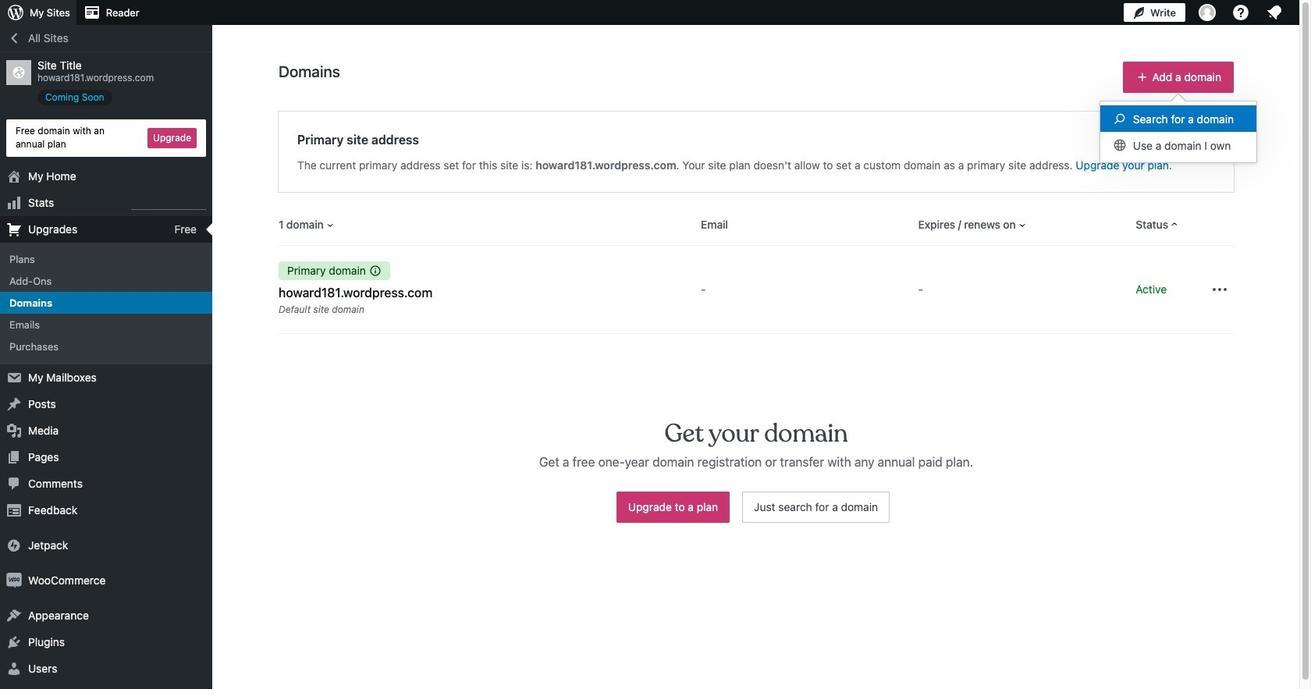 Task type: describe. For each thing, give the bounding box(es) containing it.
2 img image from the top
[[6, 573, 22, 588]]

my profile image
[[1199, 4, 1216, 21]]

help image
[[1232, 3, 1251, 22]]



Task type: vqa. For each thing, say whether or not it's contained in the screenshot.
IMG to the top
yes



Task type: locate. For each thing, give the bounding box(es) containing it.
0 vertical spatial img image
[[6, 537, 22, 553]]

main content
[[0, 0, 1234, 567]]

1 img image from the top
[[6, 537, 22, 553]]

manage your notifications image
[[1265, 3, 1284, 22]]

tooltip
[[1100, 93, 1257, 163]]

menu
[[1100, 101, 1257, 162]]

1 vertical spatial img image
[[6, 573, 22, 588]]

highest hourly views 0 image
[[132, 200, 206, 210]]

img image
[[6, 537, 22, 553], [6, 573, 22, 588]]



